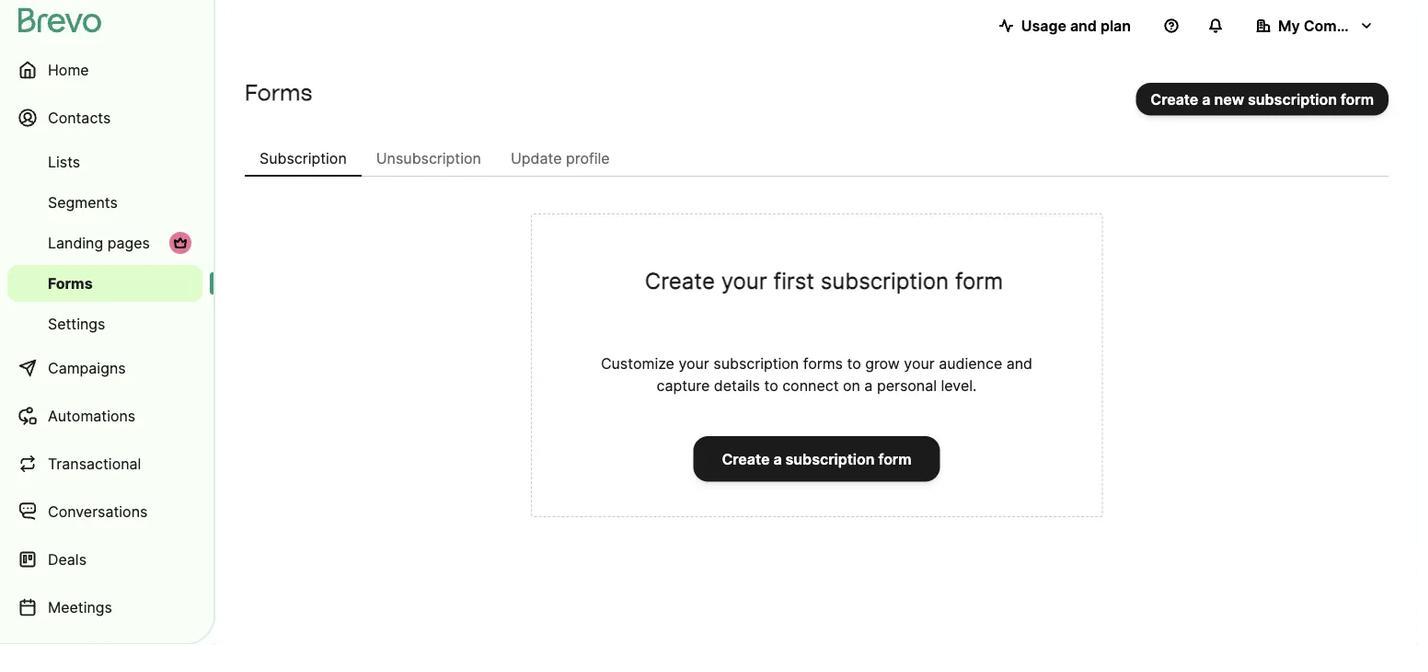 Task type: vqa. For each thing, say whether or not it's contained in the screenshot.
campaign.
no



Task type: locate. For each thing, give the bounding box(es) containing it.
0 horizontal spatial and
[[1007, 354, 1033, 372]]

settings
[[48, 315, 105, 333]]

customize your subscription forms to grow your audience and capture details to connect on a personal level.
[[601, 354, 1033, 394]]

home
[[48, 61, 89, 79]]

2 vertical spatial form
[[878, 450, 912, 468]]

subscription link
[[245, 140, 361, 177]]

1 horizontal spatial and
[[1070, 17, 1097, 35]]

0 horizontal spatial forms
[[48, 274, 93, 292]]

connect
[[782, 376, 839, 394]]

subscription
[[260, 149, 347, 167]]

pages
[[107, 234, 150, 252]]

meetings link
[[7, 585, 202, 630]]

create for create a new subscription form
[[1151, 90, 1199, 108]]

usage and plan button
[[985, 7, 1146, 44]]

0 horizontal spatial create
[[645, 267, 715, 294]]

1 vertical spatial a
[[865, 376, 873, 394]]

0 vertical spatial a
[[1202, 90, 1211, 108]]

1 vertical spatial to
[[764, 376, 778, 394]]

2 horizontal spatial form
[[1341, 90, 1374, 108]]

profile
[[566, 149, 610, 167]]

1 vertical spatial and
[[1007, 354, 1033, 372]]

create
[[1151, 90, 1199, 108], [645, 267, 715, 294], [722, 450, 770, 468]]

and
[[1070, 17, 1097, 35], [1007, 354, 1033, 372]]

deals link
[[7, 537, 202, 582]]

form
[[1341, 90, 1374, 108], [955, 267, 1003, 294], [878, 450, 912, 468]]

level.
[[941, 376, 977, 394]]

2 vertical spatial a
[[773, 450, 782, 468]]

1 horizontal spatial your
[[721, 267, 767, 294]]

lists
[[48, 153, 80, 171]]

usage
[[1021, 17, 1067, 35]]

2 horizontal spatial a
[[1202, 90, 1211, 108]]

a for subscription
[[773, 450, 782, 468]]

to right 'details'
[[764, 376, 778, 394]]

audience
[[939, 354, 1002, 372]]

subscription up 'details'
[[714, 354, 799, 372]]

2 horizontal spatial create
[[1151, 90, 1199, 108]]

your up personal
[[904, 354, 935, 372]]

1 horizontal spatial to
[[847, 354, 861, 372]]

1 horizontal spatial a
[[865, 376, 873, 394]]

1 horizontal spatial form
[[955, 267, 1003, 294]]

forms down landing on the top
[[48, 274, 93, 292]]

segments
[[48, 193, 118, 211]]

2 vertical spatial create
[[722, 450, 770, 468]]

0 horizontal spatial your
[[679, 354, 709, 372]]

form for create a new subscription form
[[1341, 90, 1374, 108]]

unsubscription link
[[361, 140, 496, 177]]

0 vertical spatial form
[[1341, 90, 1374, 108]]

0 horizontal spatial to
[[764, 376, 778, 394]]

your
[[721, 267, 767, 294], [679, 354, 709, 372], [904, 354, 935, 372]]

a
[[1202, 90, 1211, 108], [865, 376, 873, 394], [773, 450, 782, 468]]

form up audience
[[955, 267, 1003, 294]]

form for create your first subscription form
[[955, 267, 1003, 294]]

lists link
[[7, 144, 202, 180]]

form down company
[[1341, 90, 1374, 108]]

forms inside forms link
[[48, 274, 93, 292]]

1 vertical spatial form
[[955, 267, 1003, 294]]

and right audience
[[1007, 354, 1033, 372]]

company
[[1304, 17, 1372, 35]]

1 vertical spatial forms
[[48, 274, 93, 292]]

to up on
[[847, 354, 861, 372]]

create a new subscription form
[[1151, 90, 1374, 108]]

0 vertical spatial forms
[[245, 79, 312, 105]]

subscription
[[1248, 90, 1337, 108], [821, 267, 949, 294], [714, 354, 799, 372], [786, 450, 875, 468]]

1 horizontal spatial create
[[722, 450, 770, 468]]

form down personal
[[878, 450, 912, 468]]

forms
[[245, 79, 312, 105], [48, 274, 93, 292]]

to
[[847, 354, 861, 372], [764, 376, 778, 394]]

1 vertical spatial create
[[645, 267, 715, 294]]

update
[[511, 149, 562, 167]]

forms link
[[7, 265, 202, 302]]

conversations
[[48, 503, 148, 520]]

your left "first"
[[721, 267, 767, 294]]

0 vertical spatial and
[[1070, 17, 1097, 35]]

forms up subscription
[[245, 79, 312, 105]]

transactional
[[48, 455, 141, 473]]

automations link
[[7, 394, 202, 438]]

0 horizontal spatial a
[[773, 450, 782, 468]]

capture
[[657, 376, 710, 394]]

transactional link
[[7, 442, 202, 486]]

contacts
[[48, 109, 111, 127]]

0 vertical spatial create
[[1151, 90, 1199, 108]]

and left plan
[[1070, 17, 1097, 35]]

your up 'capture'
[[679, 354, 709, 372]]

automations
[[48, 407, 135, 425]]

meetings
[[48, 598, 112, 616]]



Task type: describe. For each thing, give the bounding box(es) containing it.
my company
[[1278, 17, 1372, 35]]

campaigns link
[[7, 346, 202, 390]]

plan
[[1101, 17, 1131, 35]]

my company button
[[1242, 7, 1389, 44]]

create for create your first subscription form
[[645, 267, 715, 294]]

and inside 'customize your subscription forms to grow your audience and capture details to connect on a personal level.'
[[1007, 354, 1033, 372]]

first
[[774, 267, 815, 294]]

on
[[843, 376, 860, 394]]

segments link
[[7, 184, 202, 221]]

left___rvooi image
[[173, 236, 188, 250]]

my
[[1278, 17, 1300, 35]]

customize
[[601, 354, 675, 372]]

contacts link
[[7, 96, 202, 140]]

subscription up grow
[[821, 267, 949, 294]]

unsubscription
[[376, 149, 481, 167]]

a for new
[[1202, 90, 1211, 108]]

create a new subscription form link
[[1136, 83, 1389, 116]]

0 vertical spatial to
[[847, 354, 861, 372]]

subscription right new
[[1248, 90, 1337, 108]]

personal
[[877, 376, 937, 394]]

1 horizontal spatial forms
[[245, 79, 312, 105]]

2 horizontal spatial your
[[904, 354, 935, 372]]

create your first subscription form
[[645, 267, 1003, 294]]

create a subscription form
[[722, 450, 912, 468]]

details
[[714, 376, 760, 394]]

0 horizontal spatial form
[[878, 450, 912, 468]]

update profile
[[511, 149, 610, 167]]

new
[[1214, 90, 1244, 108]]

usage and plan
[[1021, 17, 1131, 35]]

subscription down connect
[[786, 450, 875, 468]]

a inside 'customize your subscription forms to grow your audience and capture details to connect on a personal level.'
[[865, 376, 873, 394]]

landing pages link
[[7, 225, 202, 261]]

conversations link
[[7, 490, 202, 534]]

home link
[[7, 48, 202, 92]]

forms
[[803, 354, 843, 372]]

landing pages
[[48, 234, 150, 252]]

create a subscription form link
[[693, 436, 940, 482]]

campaigns
[[48, 359, 126, 377]]

create for create a subscription form
[[722, 450, 770, 468]]

update profile link
[[496, 140, 625, 177]]

landing
[[48, 234, 103, 252]]

settings link
[[7, 306, 202, 342]]

and inside usage and plan button
[[1070, 17, 1097, 35]]

your for create
[[721, 267, 767, 294]]

your for customize
[[679, 354, 709, 372]]

grow
[[865, 354, 900, 372]]

subscription inside 'customize your subscription forms to grow your audience and capture details to connect on a personal level.'
[[714, 354, 799, 372]]

deals
[[48, 550, 87, 568]]



